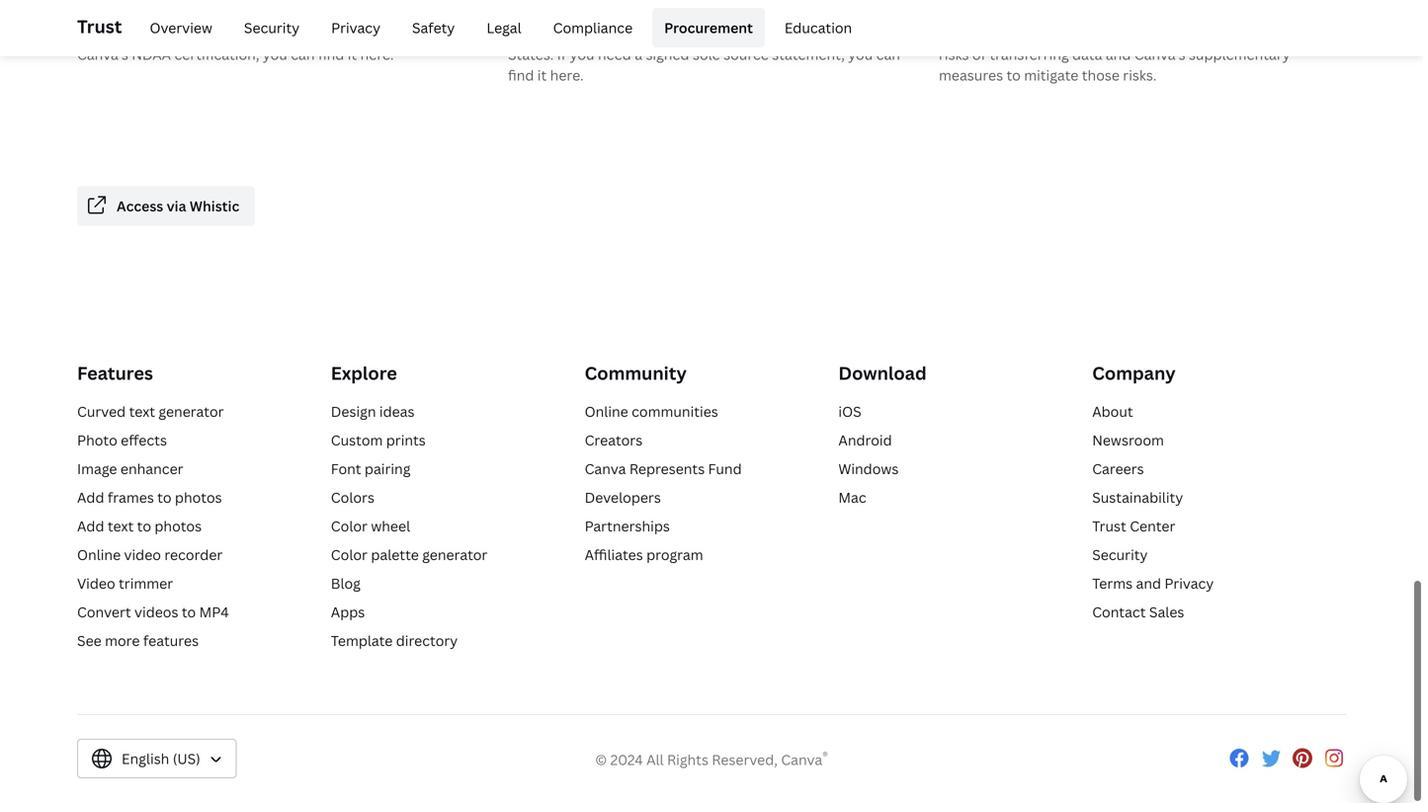 Task type: describe. For each thing, give the bounding box(es) containing it.
describes
[[1159, 24, 1224, 43]]

1 vertical spatial ndaa
[[132, 45, 171, 64]]

legal
[[487, 18, 521, 37]]

font pairing link
[[331, 459, 411, 478]]

palette
[[371, 545, 419, 564]]

to inside 'the transfer impact assessment describes and analyzes the risks of transferring data and canva's supplementary measures to mitigate those risks.'
[[1007, 66, 1021, 85]]

center
[[1130, 517, 1175, 536]]

creators
[[585, 431, 643, 450]]

the
[[939, 24, 963, 43]]

overview link
[[138, 8, 224, 47]]

effects
[[121, 431, 167, 450]]

community
[[585, 361, 687, 385]]

canva left for
[[689, 24, 730, 43]]

video
[[124, 545, 161, 564]]

1 vertical spatial security link
[[1092, 545, 1148, 564]]

you down united on the right
[[848, 45, 873, 64]]

template directory link
[[331, 631, 458, 650]]

need inside 'canva is compliant with ndaa requirements.  if you need canva's ndaa certification, you can find it here.'
[[419, 24, 453, 43]]

ios link
[[838, 402, 861, 421]]

impact
[[1025, 24, 1072, 43]]

custom prints link
[[331, 431, 426, 450]]

teams
[[757, 24, 799, 43]]

if inside 'canva is compliant with ndaa requirements.  if you need canva's ndaa certification, you can find it here.'
[[378, 24, 388, 43]]

photo effects link
[[77, 431, 167, 450]]

safety link
[[400, 8, 467, 47]]

via
[[167, 197, 186, 215]]

sustainability
[[1092, 488, 1183, 507]]

mac link
[[838, 488, 866, 507]]

photo
[[77, 431, 117, 450]]

video trimmer link
[[77, 574, 173, 593]]

states.
[[508, 45, 554, 64]]

and inside about newsroom careers sustainability trust center security terms and privacy contact sales
[[1136, 574, 1161, 593]]

canva inside © 2024 all rights reserved, canva ®
[[781, 751, 822, 769]]

1 vertical spatial source
[[724, 45, 769, 64]]

transfer
[[967, 24, 1022, 43]]

android
[[838, 431, 892, 450]]

requirements.
[[281, 24, 375, 43]]

apps link
[[331, 603, 365, 622]]

data
[[1072, 45, 1102, 64]]

2024
[[610, 751, 643, 769]]

mac
[[838, 488, 866, 507]]

need inside canva is the sole source of canva for teams in the united states.  if you need a signed sole source statement, you can find it here.
[[598, 45, 631, 64]]

for
[[734, 24, 753, 43]]

privacy inside about newsroom careers sustainability trust center security terms and privacy contact sales
[[1165, 574, 1214, 593]]

english
[[122, 750, 169, 768]]

blog link
[[331, 574, 361, 593]]

program
[[646, 545, 703, 564]]

curved
[[77, 402, 126, 421]]

a
[[635, 45, 642, 64]]

access via whistic
[[117, 197, 239, 215]]

developers
[[585, 488, 661, 507]]

can inside 'canva is compliant with ndaa requirements.  if you need canva's ndaa certification, you can find it here.'
[[291, 45, 315, 64]]

0 vertical spatial trust
[[77, 14, 122, 39]]

trust inside about newsroom careers sustainability trust center security terms and privacy contact sales
[[1092, 517, 1126, 536]]

legal link
[[475, 8, 533, 47]]

certification,
[[174, 45, 259, 64]]

©
[[595, 751, 607, 769]]

to down enhancer at the left bottom of the page
[[157, 488, 172, 507]]

canva inside 'canva is compliant with ndaa requirements.  if you need canva's ndaa certification, you can find it here.'
[[77, 24, 118, 43]]

terms and privacy link
[[1092, 574, 1214, 593]]

windows
[[838, 459, 899, 478]]

(us)
[[173, 750, 200, 768]]

those
[[1082, 66, 1120, 85]]

0 vertical spatial and
[[1227, 24, 1252, 43]]

0 vertical spatial security
[[244, 18, 300, 37]]

contact
[[1092, 603, 1146, 622]]

whistic
[[190, 197, 239, 215]]

safety
[[412, 18, 455, 37]]

windows link
[[838, 459, 899, 478]]

careers link
[[1092, 459, 1144, 478]]

0 vertical spatial text
[[129, 402, 155, 421]]

the inside 'the transfer impact assessment describes and analyzes the risks of transferring data and canva's supplementary measures to mitigate those risks.'
[[1316, 24, 1338, 43]]

0 horizontal spatial source
[[623, 24, 668, 43]]

canva is compliant with ndaa requirements.  if you need canva's ndaa certification, you can find it here.
[[77, 24, 453, 64]]

1 add from the top
[[77, 488, 104, 507]]

sustainability link
[[1092, 488, 1183, 507]]

security inside about newsroom careers sustainability trust center security terms and privacy contact sales
[[1092, 545, 1148, 564]]

image enhancer link
[[77, 459, 183, 478]]

online communities creators canva represents fund developers partnerships affiliates program
[[585, 402, 742, 564]]

of inside canva is the sole source of canva for teams in the united states.  if you need a signed sole source statement, you can find it here.
[[672, 24, 686, 43]]

statement,
[[772, 45, 845, 64]]

color palette generator link
[[331, 545, 488, 564]]

canva represents fund link
[[585, 459, 742, 478]]

measures
[[939, 66, 1003, 85]]

careers
[[1092, 459, 1144, 478]]

can inside canva is the sole source of canva for teams in the united states.  if you need a signed sole source statement, you can find it here.
[[876, 45, 900, 64]]

0 vertical spatial photos
[[175, 488, 222, 507]]

pairing
[[365, 459, 411, 478]]

about newsroom careers sustainability trust center security terms and privacy contact sales
[[1092, 402, 1214, 622]]

risks
[[939, 45, 969, 64]]

rights
[[667, 751, 709, 769]]

canva inside online communities creators canva represents fund developers partnerships affiliates program
[[585, 459, 626, 478]]

1 vertical spatial text
[[108, 517, 134, 536]]

2 add from the top
[[77, 517, 104, 536]]

education link
[[773, 8, 864, 47]]

ios
[[838, 402, 861, 421]]

menu bar containing overview
[[130, 8, 864, 47]]

access via whistic link
[[77, 186, 255, 226]]

curved text generator photo effects image enhancer add frames to photos add text to photos online video recorder video trimmer convert videos to mp4 see more features
[[77, 402, 229, 650]]

find inside canva is the sole source of canva for teams in the united states.  if you need a signed sole source statement, you can find it here.
[[508, 66, 534, 85]]

trust center link
[[1092, 517, 1175, 536]]

features
[[77, 361, 153, 385]]

online communities link
[[585, 402, 718, 421]]

affiliates
[[585, 545, 643, 564]]

you right requirements.
[[391, 24, 416, 43]]



Task type: vqa. For each thing, say whether or not it's contained in the screenshot.
left the can
yes



Task type: locate. For each thing, give the bounding box(es) containing it.
1 horizontal spatial here.
[[550, 66, 584, 85]]

1 horizontal spatial trust
[[1092, 517, 1126, 536]]

1 is from the left
[[122, 24, 132, 43]]

1 vertical spatial and
[[1106, 45, 1131, 64]]

procurement
[[664, 18, 753, 37]]

text up effects
[[129, 402, 155, 421]]

of up measures
[[972, 45, 986, 64]]

generator inside curved text generator photo effects image enhancer add frames to photos add text to photos online video recorder video trimmer convert videos to mp4 see more features
[[159, 402, 224, 421]]

photos
[[175, 488, 222, 507], [155, 517, 202, 536]]

directory
[[396, 631, 458, 650]]

it inside canva is the sole source of canva for teams in the united states.  if you need a signed sole source statement, you can find it here.
[[537, 66, 547, 85]]

to down transferring
[[1007, 66, 1021, 85]]

is for the
[[553, 24, 563, 43]]

design
[[331, 402, 376, 421]]

canva left compliant
[[77, 24, 118, 43]]

is for compliant
[[122, 24, 132, 43]]

0 horizontal spatial security
[[244, 18, 300, 37]]

it down requirements.
[[348, 45, 357, 64]]

convert videos to mp4 link
[[77, 603, 229, 622]]

online inside online communities creators canva represents fund developers partnerships affiliates program
[[585, 402, 628, 421]]

mitigate
[[1024, 66, 1079, 85]]

0 horizontal spatial sole
[[592, 24, 620, 43]]

the right in
[[818, 24, 840, 43]]

1 vertical spatial find
[[508, 66, 534, 85]]

you down requirements.
[[263, 45, 287, 64]]

risks.
[[1123, 66, 1157, 85]]

here.
[[360, 45, 394, 64], [550, 66, 584, 85]]

1 horizontal spatial privacy
[[1165, 574, 1214, 593]]

privacy up sales
[[1165, 574, 1214, 593]]

canva's inside 'canva is compliant with ndaa requirements.  if you need canva's ndaa certification, you can find it here.'
[[77, 45, 128, 64]]

recorder
[[164, 545, 223, 564]]

color wheel link
[[331, 517, 410, 536]]

you down compliance
[[570, 45, 595, 64]]

photos down enhancer at the left bottom of the page
[[175, 488, 222, 507]]

custom
[[331, 431, 383, 450]]

is up the 'states.'
[[553, 24, 563, 43]]

1 horizontal spatial if
[[557, 45, 567, 64]]

security up 'terms'
[[1092, 545, 1148, 564]]

ideas
[[379, 402, 415, 421]]

trust down sustainability link
[[1092, 517, 1126, 536]]

add down image
[[77, 488, 104, 507]]

0 vertical spatial source
[[623, 24, 668, 43]]

1 horizontal spatial security
[[1092, 545, 1148, 564]]

here. inside 'canva is compliant with ndaa requirements.  if you need canva's ndaa certification, you can find it here.'
[[360, 45, 394, 64]]

generator
[[159, 402, 224, 421], [422, 545, 488, 564]]

0 horizontal spatial trust
[[77, 14, 122, 39]]

canva's up risks. at the right of the page
[[1134, 45, 1186, 64]]

0 horizontal spatial need
[[419, 24, 453, 43]]

security right the with
[[244, 18, 300, 37]]

1 vertical spatial it
[[537, 66, 547, 85]]

0 vertical spatial need
[[419, 24, 453, 43]]

1 vertical spatial security
[[1092, 545, 1148, 564]]

sales
[[1149, 603, 1184, 622]]

the
[[567, 24, 589, 43], [818, 24, 840, 43], [1316, 24, 1338, 43]]

supplementary
[[1189, 45, 1290, 64]]

and down assessment
[[1106, 45, 1131, 64]]

can down united on the right
[[876, 45, 900, 64]]

menu bar
[[130, 8, 864, 47]]

if left the safety link
[[378, 24, 388, 43]]

0 vertical spatial of
[[672, 24, 686, 43]]

0 horizontal spatial privacy
[[331, 18, 380, 37]]

you
[[391, 24, 416, 43], [263, 45, 287, 64], [570, 45, 595, 64], [848, 45, 873, 64]]

1 vertical spatial need
[[598, 45, 631, 64]]

2 is from the left
[[553, 24, 563, 43]]

canva right the reserved,
[[781, 751, 822, 769]]

need left legal link
[[419, 24, 453, 43]]

1 vertical spatial color
[[331, 545, 368, 564]]

0 horizontal spatial can
[[291, 45, 315, 64]]

partnerships link
[[585, 517, 670, 536]]

1 horizontal spatial ndaa
[[239, 24, 278, 43]]

compliance link
[[541, 8, 645, 47]]

2 can from the left
[[876, 45, 900, 64]]

generator up effects
[[159, 402, 224, 421]]

0 vertical spatial generator
[[159, 402, 224, 421]]

prints
[[386, 431, 426, 450]]

to up video
[[137, 517, 151, 536]]

if right the 'states.'
[[557, 45, 567, 64]]

trust left compliant
[[77, 14, 122, 39]]

compliant
[[136, 24, 203, 43]]

mp4
[[199, 603, 229, 622]]

of inside 'the transfer impact assessment describes and analyzes the risks of transferring data and canva's supplementary measures to mitigate those risks.'
[[972, 45, 986, 64]]

1 horizontal spatial is
[[553, 24, 563, 43]]

1 vertical spatial privacy
[[1165, 574, 1214, 593]]

0 horizontal spatial the
[[567, 24, 589, 43]]

analyzes
[[1256, 24, 1313, 43]]

and up contact sales link
[[1136, 574, 1161, 593]]

if inside canva is the sole source of canva for teams in the united states.  if you need a signed sole source statement, you can find it here.
[[557, 45, 567, 64]]

text down frames at bottom
[[108, 517, 134, 536]]

security link up 'terms'
[[1092, 545, 1148, 564]]

1 color from the top
[[331, 517, 368, 536]]

0 vertical spatial it
[[348, 45, 357, 64]]

0 vertical spatial online
[[585, 402, 628, 421]]

1 canva's from the left
[[77, 45, 128, 64]]

English (US) button
[[77, 739, 237, 779]]

about link
[[1092, 402, 1133, 421]]

see more features link
[[77, 631, 199, 650]]

find
[[318, 45, 344, 64], [508, 66, 534, 85]]

english (us)
[[122, 750, 200, 768]]

3 the from the left
[[1316, 24, 1338, 43]]

0 horizontal spatial security link
[[232, 8, 311, 47]]

terms
[[1092, 574, 1133, 593]]

1 vertical spatial here.
[[550, 66, 584, 85]]

can down requirements.
[[291, 45, 315, 64]]

1 horizontal spatial and
[[1136, 574, 1161, 593]]

wheel
[[371, 517, 410, 536]]

2 the from the left
[[818, 24, 840, 43]]

need left the a
[[598, 45, 631, 64]]

1 horizontal spatial online
[[585, 402, 628, 421]]

1 horizontal spatial source
[[724, 45, 769, 64]]

0 horizontal spatial online
[[77, 545, 121, 564]]

1 vertical spatial sole
[[693, 45, 720, 64]]

0 horizontal spatial and
[[1106, 45, 1131, 64]]

here. inside canva is the sole source of canva for teams in the united states.  if you need a signed sole source statement, you can find it here.
[[550, 66, 584, 85]]

font
[[331, 459, 361, 478]]

contact sales link
[[1092, 603, 1184, 622]]

1 horizontal spatial need
[[598, 45, 631, 64]]

0 horizontal spatial generator
[[159, 402, 224, 421]]

with
[[207, 24, 235, 43]]

color up blog
[[331, 545, 368, 564]]

add up video
[[77, 517, 104, 536]]

videos
[[134, 603, 178, 622]]

find down the 'states.'
[[508, 66, 534, 85]]

2 vertical spatial and
[[1136, 574, 1161, 593]]

signed
[[646, 45, 689, 64]]

of
[[672, 24, 686, 43], [972, 45, 986, 64]]

is left compliant
[[122, 24, 132, 43]]

overview
[[150, 18, 212, 37]]

and
[[1227, 24, 1252, 43], [1106, 45, 1131, 64], [1136, 574, 1161, 593]]

1 horizontal spatial the
[[818, 24, 840, 43]]

1 horizontal spatial can
[[876, 45, 900, 64]]

0 horizontal spatial of
[[672, 24, 686, 43]]

1 horizontal spatial canva's
[[1134, 45, 1186, 64]]

security link
[[232, 8, 311, 47], [1092, 545, 1148, 564]]

1 vertical spatial generator
[[422, 545, 488, 564]]

privacy left the safety link
[[331, 18, 380, 37]]

template
[[331, 631, 393, 650]]

about
[[1092, 402, 1133, 421]]

assessment
[[1076, 24, 1155, 43]]

2 color from the top
[[331, 545, 368, 564]]

1 horizontal spatial find
[[508, 66, 534, 85]]

online video recorder link
[[77, 545, 223, 564]]

photos up recorder in the bottom of the page
[[155, 517, 202, 536]]

online up video
[[77, 545, 121, 564]]

can
[[291, 45, 315, 64], [876, 45, 900, 64]]

0 vertical spatial color
[[331, 517, 368, 536]]

features
[[143, 631, 199, 650]]

it down the 'states.'
[[537, 66, 547, 85]]

0 vertical spatial security link
[[232, 8, 311, 47]]

android link
[[838, 431, 892, 450]]

®
[[822, 748, 828, 764]]

© 2024 all rights reserved, canva ®
[[595, 748, 828, 769]]

color
[[331, 517, 368, 536], [331, 545, 368, 564]]

it inside 'canva is compliant with ndaa requirements.  if you need canva's ndaa certification, you can find it here.'
[[348, 45, 357, 64]]

explore
[[331, 361, 397, 385]]

0 vertical spatial add
[[77, 488, 104, 507]]

newsroom
[[1092, 431, 1164, 450]]

canva's inside 'the transfer impact assessment describes and analyzes the risks of transferring data and canva's supplementary measures to mitigate those risks.'
[[1134, 45, 1186, 64]]

1 horizontal spatial security link
[[1092, 545, 1148, 564]]

1 vertical spatial photos
[[155, 517, 202, 536]]

design ideas link
[[331, 402, 415, 421]]

the right legal on the top
[[567, 24, 589, 43]]

is inside 'canva is compliant with ndaa requirements.  if you need canva's ndaa certification, you can find it here.'
[[122, 24, 132, 43]]

security
[[244, 18, 300, 37], [1092, 545, 1148, 564]]

all
[[646, 751, 664, 769]]

0 horizontal spatial ndaa
[[132, 45, 171, 64]]

0 horizontal spatial find
[[318, 45, 344, 64]]

more
[[105, 631, 140, 650]]

1 vertical spatial online
[[77, 545, 121, 564]]

to left mp4
[[182, 603, 196, 622]]

trust
[[77, 14, 122, 39], [1092, 517, 1126, 536]]

canva down creators
[[585, 459, 626, 478]]

2 canva's from the left
[[1134, 45, 1186, 64]]

0 horizontal spatial if
[[378, 24, 388, 43]]

1 vertical spatial trust
[[1092, 517, 1126, 536]]

is inside canva is the sole source of canva for teams in the united states.  if you need a signed sole source statement, you can find it here.
[[553, 24, 563, 43]]

compliance
[[553, 18, 633, 37]]

here. down requirements.
[[360, 45, 394, 64]]

colors
[[331, 488, 374, 507]]

0 horizontal spatial is
[[122, 24, 132, 43]]

0 horizontal spatial it
[[348, 45, 357, 64]]

0 vertical spatial privacy
[[331, 18, 380, 37]]

blog
[[331, 574, 361, 593]]

2 horizontal spatial the
[[1316, 24, 1338, 43]]

generator inside design ideas custom prints font pairing colors color wheel color palette generator blog apps template directory
[[422, 545, 488, 564]]

enhancer
[[120, 459, 183, 478]]

add text to photos link
[[77, 517, 202, 536]]

1 the from the left
[[567, 24, 589, 43]]

1 can from the left
[[291, 45, 315, 64]]

the transfer impact assessment describes and analyzes the risks of transferring data and canva's supplementary measures to mitigate those risks.
[[939, 24, 1338, 85]]

to
[[1007, 66, 1021, 85], [157, 488, 172, 507], [137, 517, 151, 536], [182, 603, 196, 622]]

company
[[1092, 361, 1176, 385]]

1 horizontal spatial sole
[[693, 45, 720, 64]]

convert
[[77, 603, 131, 622]]

need
[[419, 24, 453, 43], [598, 45, 631, 64]]

procurement link
[[652, 8, 765, 47]]

canva up the 'states.'
[[508, 24, 549, 43]]

1 vertical spatial of
[[972, 45, 986, 64]]

0 horizontal spatial here.
[[360, 45, 394, 64]]

1 horizontal spatial generator
[[422, 545, 488, 564]]

generator right palette
[[422, 545, 488, 564]]

source up the a
[[623, 24, 668, 43]]

privacy
[[331, 18, 380, 37], [1165, 574, 1214, 593]]

find inside 'canva is compliant with ndaa requirements.  if you need canva's ndaa certification, you can find it here.'
[[318, 45, 344, 64]]

ndaa right the with
[[239, 24, 278, 43]]

online inside curved text generator photo effects image enhancer add frames to photos add text to photos online video recorder video trimmer convert videos to mp4 see more features
[[77, 545, 121, 564]]

here. down the 'states.'
[[550, 66, 584, 85]]

privacy link
[[319, 8, 392, 47]]

privacy inside privacy link
[[331, 18, 380, 37]]

developers link
[[585, 488, 661, 507]]

the right analyzes
[[1316, 24, 1338, 43]]

security link left privacy link
[[232, 8, 311, 47]]

canva's left overview link
[[77, 45, 128, 64]]

find down requirements.
[[318, 45, 344, 64]]

frames
[[108, 488, 154, 507]]

0 horizontal spatial canva's
[[77, 45, 128, 64]]

partnerships
[[585, 517, 670, 536]]

online up creators
[[585, 402, 628, 421]]

see
[[77, 631, 102, 650]]

canva is the sole source of canva for teams in the united states.  if you need a signed sole source statement, you can find it here.
[[508, 24, 900, 85]]

0 vertical spatial ndaa
[[239, 24, 278, 43]]

color down colors
[[331, 517, 368, 536]]

2 horizontal spatial and
[[1227, 24, 1252, 43]]

0 vertical spatial find
[[318, 45, 344, 64]]

source down for
[[724, 45, 769, 64]]

ndaa
[[239, 24, 278, 43], [132, 45, 171, 64]]

1 vertical spatial add
[[77, 517, 104, 536]]

1 horizontal spatial it
[[537, 66, 547, 85]]

0 vertical spatial here.
[[360, 45, 394, 64]]

trimmer
[[119, 574, 173, 593]]

ios android windows mac
[[838, 402, 899, 507]]

access
[[117, 197, 163, 215]]

0 vertical spatial if
[[378, 24, 388, 43]]

of up signed
[[672, 24, 686, 43]]

ndaa down compliant
[[132, 45, 171, 64]]

1 vertical spatial if
[[557, 45, 567, 64]]

0 vertical spatial sole
[[592, 24, 620, 43]]

1 horizontal spatial of
[[972, 45, 986, 64]]

and up supplementary
[[1227, 24, 1252, 43]]



